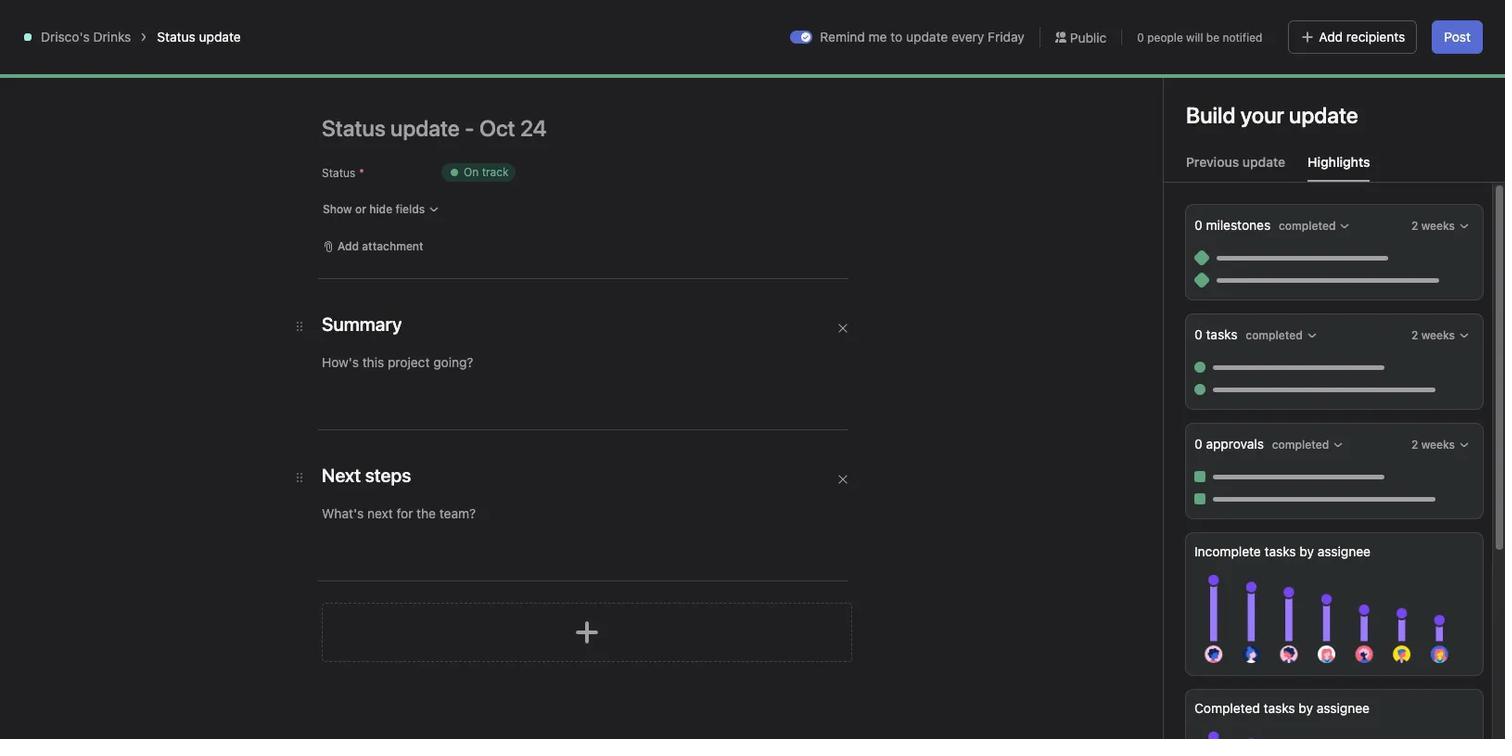 Task type: vqa. For each thing, say whether or not it's contained in the screenshot.
Add billing info
yes



Task type: locate. For each thing, give the bounding box(es) containing it.
connect or create a goal to link this project to a larger purpose.
[[598, 598, 883, 635]]

completed button right the you
[[1242, 323, 1323, 349]]

add inside popup button
[[338, 239, 359, 253]]

0 for 0 approvals
[[1195, 436, 1203, 452]]

0 for 0 tasks
[[1195, 327, 1203, 342]]

goal left link
[[720, 598, 746, 614]]

2 weeks button for tasks
[[1408, 323, 1475, 349]]

2
[[1412, 219, 1419, 233], [1412, 328, 1419, 342], [1412, 438, 1419, 452]]

to
[[891, 29, 903, 45], [749, 598, 761, 614], [860, 598, 872, 614]]

tab list
[[1164, 152, 1506, 183]]

0 vertical spatial remove section image
[[838, 323, 849, 334]]

add for add recipients
[[1320, 29, 1344, 45]]

16 inside "project created james 16 minutes ago"
[[1230, 452, 1242, 466]]

assignee for completed tasks by assignee
[[1317, 701, 1370, 716]]

completed button for 0 milestones
[[1275, 213, 1356, 239]]

a right create
[[710, 598, 717, 614]]

0 vertical spatial what's
[[1234, 15, 1271, 29]]

2 2 weeks from the top
[[1412, 328, 1456, 342]]

by
[[1300, 544, 1315, 559], [1299, 701, 1314, 716]]

ago right approvals on the right bottom of page
[[1290, 452, 1309, 466]]

on down the board
[[464, 165, 479, 179]]

1 horizontal spatial what's
[[1234, 15, 1271, 29]]

risk
[[1301, 207, 1322, 223]]

minutes for you
[[1197, 352, 1239, 366]]

ago
[[1242, 352, 1262, 366], [1290, 452, 1309, 466]]

completed right approvals on the right bottom of page
[[1273, 438, 1330, 452]]

1 vertical spatial ago
[[1290, 452, 1309, 466]]

0 vertical spatial or
[[355, 202, 366, 216]]

2 remove section image from the top
[[838, 474, 849, 485]]

0 vertical spatial 16
[[1182, 352, 1194, 366]]

a right project
[[876, 598, 883, 614]]

track inside on track button
[[1208, 207, 1238, 223]]

0 vertical spatial by
[[1300, 544, 1315, 559]]

2 for 0 approvals
[[1412, 438, 1419, 452]]

minutes down you joined button at the right of the page
[[1197, 352, 1239, 366]]

what's up on track button
[[1160, 163, 1219, 185]]

minutes
[[1197, 352, 1239, 366], [1245, 452, 1287, 466]]

off track
[[1369, 207, 1422, 223]]

1 vertical spatial or
[[653, 598, 665, 614]]

0 vertical spatial 2
[[1412, 219, 1419, 233]]

will
[[1187, 30, 1204, 44]]

0 vertical spatial weeks
[[1422, 219, 1456, 233]]

completed button for 0 tasks
[[1242, 323, 1323, 349]]

completed button
[[1275, 213, 1356, 239], [1242, 323, 1323, 349], [1268, 432, 1349, 458]]

0 for 0 milestones
[[1195, 217, 1203, 233]]

list link
[[365, 114, 403, 135]]

tasks
[[1207, 327, 1238, 342], [1265, 544, 1297, 559], [1264, 701, 1296, 716]]

completed down the status?
[[1279, 219, 1337, 233]]

completed
[[1279, 219, 1337, 233], [1246, 328, 1303, 342], [1273, 438, 1330, 452]]

or up purpose.
[[653, 598, 665, 614]]

days
[[1170, 21, 1194, 35]]

show
[[323, 202, 352, 216]]

incomplete tasks by assignee
[[1195, 544, 1371, 559]]

0 horizontal spatial update
[[199, 29, 241, 45]]

25 days left
[[1153, 21, 1214, 35]]

1 vertical spatial goal
[[650, 657, 676, 673]]

0 left approvals on the right bottom of page
[[1195, 436, 1203, 452]]

1 horizontal spatial on
[[1187, 207, 1204, 223]]

james
[[1182, 450, 1222, 466]]

Project description title text field
[[315, 184, 489, 223]]

highlights
[[1308, 154, 1371, 170]]

2 vertical spatial weeks
[[1422, 438, 1456, 452]]

3 weeks from the top
[[1422, 438, 1456, 452]]

0 approvals
[[1195, 436, 1268, 452]]

2 weeks button
[[1408, 213, 1475, 239], [1408, 323, 1475, 349], [1408, 432, 1475, 458]]

25
[[1153, 21, 1167, 35]]

completed button left off
[[1275, 213, 1356, 239]]

1 vertical spatial by
[[1299, 701, 1314, 716]]

0 left milestones
[[1195, 217, 1203, 233]]

board link
[[425, 114, 476, 135]]

0 left joined in the top right of the page
[[1195, 327, 1203, 342]]

list
[[380, 116, 403, 132]]

on track button
[[430, 156, 528, 189]]

1 a from the left
[[710, 598, 717, 614]]

1 vertical spatial completed
[[1246, 328, 1303, 342]]

0 vertical spatial 2 weeks
[[1412, 219, 1456, 233]]

1 weeks from the top
[[1422, 219, 1456, 233]]

incomplete
[[1195, 544, 1262, 559]]

1 vertical spatial assignee
[[1317, 701, 1370, 716]]

0 vertical spatial completed
[[1279, 219, 1337, 233]]

1 horizontal spatial 16
[[1230, 452, 1242, 466]]

2 2 weeks button from the top
[[1408, 323, 1475, 349]]

0 vertical spatial on track
[[464, 165, 509, 179]]

0 vertical spatial status
[[157, 29, 196, 45]]

be
[[1207, 30, 1220, 44]]

on inside dropdown button
[[464, 165, 479, 179]]

completed tasks by assignee
[[1195, 701, 1370, 716]]

remove section image
[[838, 323, 849, 334], [838, 474, 849, 485]]

left
[[1197, 21, 1214, 35]]

overview link
[[249, 114, 321, 135]]

2 weeks button for approvals
[[1408, 432, 1475, 458]]

track inside off track button
[[1391, 207, 1422, 223]]

track right off
[[1391, 207, 1422, 223]]

ago inside "project created james 16 minutes ago"
[[1290, 452, 1309, 466]]

to left link
[[749, 598, 761, 614]]

0 horizontal spatial on
[[464, 165, 479, 179]]

1 horizontal spatial on track
[[1187, 207, 1238, 223]]

status left *
[[322, 166, 356, 180]]

track for off track button
[[1391, 207, 1422, 223]]

0 vertical spatial on
[[464, 165, 479, 179]]

1 vertical spatial status
[[322, 166, 356, 180]]

or left the hide
[[355, 202, 366, 216]]

1 vertical spatial tasks
[[1265, 544, 1297, 559]]

1 2 weeks button from the top
[[1408, 213, 1475, 239]]

16 down project created
[[1230, 452, 1242, 466]]

trial?
[[1305, 15, 1330, 29]]

ago inside you joined 16 minutes ago
[[1242, 352, 1262, 366]]

public
[[1070, 29, 1107, 45]]

1 vertical spatial on
[[1187, 207, 1204, 223]]

people
[[1148, 30, 1184, 44]]

assignee for incomplete tasks by assignee
[[1318, 544, 1371, 559]]

1 horizontal spatial status
[[322, 166, 356, 180]]

2 weeks for milestones
[[1412, 219, 1456, 233]]

ago for project created
[[1290, 452, 1309, 466]]

1 2 from the top
[[1412, 219, 1419, 233]]

add for add goal
[[622, 657, 646, 673]]

2 vertical spatial tasks
[[1264, 701, 1296, 716]]

completed right "0 tasks"
[[1246, 328, 1303, 342]]

0 horizontal spatial what's
[[1160, 163, 1219, 185]]

0 left 25
[[1138, 30, 1145, 44]]

list box
[[534, 7, 979, 37]]

james link
[[1182, 450, 1222, 466]]

2 weeks
[[1412, 219, 1456, 233], [1412, 328, 1456, 342], [1412, 438, 1456, 452]]

link
[[765, 598, 786, 614]]

0 horizontal spatial or
[[355, 202, 366, 216]]

16 down the you
[[1182, 352, 1194, 366]]

assignee
[[1318, 544, 1371, 559], [1317, 701, 1370, 716]]

2 vertical spatial 2 weeks button
[[1408, 432, 1475, 458]]

1 vertical spatial what's
[[1160, 163, 1219, 185]]

0 horizontal spatial status
[[157, 29, 196, 45]]

add for add attachment
[[338, 239, 359, 253]]

status *
[[322, 166, 365, 180]]

what's inside button
[[1234, 15, 1271, 29]]

1 vertical spatial minutes
[[1245, 452, 1287, 466]]

weeks for tasks
[[1422, 328, 1456, 342]]

0 horizontal spatial to
[[749, 598, 761, 614]]

at risk
[[1284, 207, 1322, 223]]

0 horizontal spatial on track
[[464, 165, 509, 179]]

status right drinks at the top left
[[157, 29, 196, 45]]

or
[[355, 202, 366, 216], [653, 598, 665, 614]]

by right completed
[[1299, 701, 1314, 716]]

1 vertical spatial 2
[[1412, 328, 1419, 342]]

1 horizontal spatial track
[[1208, 207, 1238, 223]]

add goal button
[[598, 649, 680, 682]]

on track
[[464, 165, 509, 179], [1187, 207, 1238, 223]]

2 weeks for tasks
[[1412, 328, 1456, 342]]

2 vertical spatial completed button
[[1268, 432, 1349, 458]]

add for add billing info
[[1358, 15, 1379, 29]]

1 horizontal spatial a
[[876, 598, 883, 614]]

3 2 weeks from the top
[[1412, 438, 1456, 452]]

1 horizontal spatial or
[[653, 598, 665, 614]]

0 horizontal spatial minutes
[[1197, 352, 1239, 366]]

or for show
[[355, 202, 366, 216]]

None text field
[[301, 62, 436, 96]]

tasks for incomplete
[[1265, 544, 1297, 559]]

by right incomplete
[[1300, 544, 1315, 559]]

tasks for completed
[[1264, 701, 1296, 716]]

1 remove section image from the top
[[838, 323, 849, 334]]

what's for what's the status?
[[1160, 163, 1219, 185]]

0 horizontal spatial 16
[[1182, 352, 1194, 366]]

1 vertical spatial 16
[[1230, 452, 1242, 466]]

track down what's the status?
[[1208, 207, 1238, 223]]

weeks for approvals
[[1422, 438, 1456, 452]]

0 vertical spatial goal
[[720, 598, 746, 614]]

or inside 'dropdown button'
[[355, 202, 366, 216]]

1 horizontal spatial ago
[[1290, 452, 1309, 466]]

track inside on track dropdown button
[[482, 165, 509, 179]]

0 vertical spatial 2 weeks button
[[1408, 213, 1475, 239]]

update for previous update
[[1243, 154, 1286, 170]]

what's up notified
[[1234, 15, 1271, 29]]

track
[[482, 165, 509, 179], [1208, 207, 1238, 223], [1391, 207, 1422, 223]]

2 weeks from the top
[[1422, 328, 1456, 342]]

3 2 weeks button from the top
[[1408, 432, 1475, 458]]

what's
[[1234, 15, 1271, 29], [1160, 163, 1219, 185]]

goal down purpose.
[[650, 657, 676, 673]]

home
[[48, 63, 84, 79]]

0
[[1138, 30, 1145, 44], [1195, 217, 1203, 233], [1195, 327, 1203, 342], [1195, 436, 1203, 452]]

remind me to update every friday
[[821, 29, 1025, 45]]

0 tasks
[[1195, 327, 1242, 342]]

1 vertical spatial 2 weeks button
[[1408, 323, 1475, 349]]

16
[[1182, 352, 1194, 366], [1230, 452, 1242, 466]]

completed for 0 tasks
[[1246, 328, 1303, 342]]

or inside connect or create a goal to link this project to a larger purpose.
[[653, 598, 665, 614]]

0 horizontal spatial a
[[710, 598, 717, 614]]

my
[[1286, 15, 1302, 29]]

Section title text field
[[322, 463, 411, 489]]

0 horizontal spatial ago
[[1242, 352, 1262, 366]]

on track down the board
[[464, 165, 509, 179]]

status
[[157, 29, 196, 45], [322, 166, 356, 180]]

2 a from the left
[[876, 598, 883, 614]]

hide sidebar image
[[24, 15, 39, 30]]

billing
[[1382, 15, 1414, 29]]

0 vertical spatial ago
[[1242, 352, 1262, 366]]

2 vertical spatial 2 weeks
[[1412, 438, 1456, 452]]

1 vertical spatial remove section image
[[838, 474, 849, 485]]

info
[[1417, 15, 1436, 29]]

16 for joined
[[1182, 352, 1194, 366]]

on track down what's the status?
[[1187, 207, 1238, 223]]

show or hide fields
[[323, 202, 425, 216]]

add recipients button
[[1289, 20, 1418, 54]]

0 vertical spatial tasks
[[1207, 327, 1238, 342]]

1 2 weeks from the top
[[1412, 219, 1456, 233]]

goal inside connect or create a goal to link this project to a larger purpose.
[[720, 598, 746, 614]]

1 horizontal spatial minutes
[[1245, 452, 1287, 466]]

completed button right approvals on the right bottom of page
[[1268, 432, 1349, 458]]

2 vertical spatial completed
[[1273, 438, 1330, 452]]

16 for james
[[1230, 452, 1242, 466]]

0 horizontal spatial track
[[482, 165, 509, 179]]

completed button for 0 approvals
[[1268, 432, 1349, 458]]

2 horizontal spatial to
[[891, 29, 903, 45]]

2 horizontal spatial update
[[1243, 154, 1286, 170]]

previous update
[[1187, 154, 1286, 170]]

0 vertical spatial assignee
[[1318, 544, 1371, 559]]

2 for 0 milestones
[[1412, 219, 1419, 233]]

minutes inside you joined 16 minutes ago
[[1197, 352, 1239, 366]]

2 horizontal spatial track
[[1391, 207, 1422, 223]]

3 2 from the top
[[1412, 438, 1419, 452]]

on left milestones
[[1187, 207, 1204, 223]]

you joined 16 minutes ago
[[1182, 329, 1262, 366]]

post button
[[1433, 20, 1484, 54]]

2 2 from the top
[[1412, 328, 1419, 342]]

0 horizontal spatial goal
[[650, 657, 676, 673]]

status for status update
[[157, 29, 196, 45]]

update
[[199, 29, 241, 45], [907, 29, 948, 45], [1243, 154, 1286, 170]]

2 vertical spatial 2
[[1412, 438, 1419, 452]]

on track button
[[1160, 199, 1250, 232]]

track down timeline 'link'
[[482, 165, 509, 179]]

1 vertical spatial completed button
[[1242, 323, 1323, 349]]

1 vertical spatial 2 weeks
[[1412, 328, 1456, 342]]

16 inside you joined 16 minutes ago
[[1182, 352, 1194, 366]]

friday
[[988, 29, 1025, 45]]

status update
[[157, 29, 241, 45]]

1 horizontal spatial goal
[[720, 598, 746, 614]]

at risk button
[[1258, 199, 1334, 232]]

to right me
[[891, 29, 903, 45]]

timeline
[[513, 116, 565, 132]]

what's the status?
[[1160, 163, 1316, 185]]

1 vertical spatial on track
[[1187, 207, 1238, 223]]

0 vertical spatial completed button
[[1275, 213, 1356, 239]]

to right project
[[860, 598, 872, 614]]

minutes inside "project created james 16 minutes ago"
[[1245, 452, 1287, 466]]

you joined button
[[1182, 328, 1262, 347]]

1 vertical spatial weeks
[[1422, 328, 1456, 342]]

ago down joined in the top right of the page
[[1242, 352, 1262, 366]]

0 vertical spatial minutes
[[1197, 352, 1239, 366]]

minutes down project created
[[1245, 452, 1287, 466]]

*
[[359, 166, 365, 180]]



Task type: describe. For each thing, give the bounding box(es) containing it.
weeks for milestones
[[1422, 219, 1456, 233]]

build your update
[[1187, 102, 1359, 128]]

ja
[[1187, 379, 1199, 392]]

Section title text field
[[322, 312, 402, 338]]

larger
[[598, 619, 633, 635]]

the status?
[[1223, 163, 1316, 185]]

off
[[1369, 207, 1388, 223]]

0 for 0 people will be notified
[[1138, 30, 1145, 44]]

add goal
[[622, 657, 676, 673]]

add billing info
[[1358, 15, 1436, 29]]

your update
[[1241, 102, 1359, 128]]

show or hide fields button
[[315, 197, 448, 223]]

add recipients
[[1320, 29, 1406, 45]]

purpose.
[[637, 619, 690, 635]]

board
[[440, 116, 476, 132]]

status for status *
[[322, 166, 356, 180]]

drisco's
[[41, 29, 90, 45]]

completed
[[1195, 701, 1261, 716]]

notified
[[1223, 30, 1263, 44]]

add billing info button
[[1350, 9, 1445, 35]]

me
[[869, 29, 888, 45]]

Title of update text field
[[322, 108, 879, 148]]

1 horizontal spatial update
[[907, 29, 948, 45]]

home link
[[11, 57, 212, 86]]

project created james 16 minutes ago
[[1182, 428, 1309, 466]]

on inside button
[[1187, 207, 1204, 223]]

previous
[[1187, 154, 1240, 170]]

what's in my trial? button
[[1226, 9, 1339, 35]]

build
[[1187, 102, 1236, 128]]

update for status update
[[199, 29, 241, 45]]

fields
[[396, 202, 425, 216]]

post
[[1445, 29, 1472, 45]]

milestones
[[1207, 217, 1271, 233]]

2 weeks button for milestones
[[1408, 213, 1475, 239]]

hide
[[369, 202, 393, 216]]

create
[[669, 598, 706, 614]]

completed for 0 milestones
[[1279, 219, 1337, 233]]

by for completed
[[1299, 701, 1314, 716]]

what's for what's in my trial?
[[1234, 15, 1271, 29]]

remove section image for next steps text field
[[838, 474, 849, 485]]

remove section image for section title text box on the left
[[838, 323, 849, 334]]

what's in my trial?
[[1234, 15, 1330, 29]]

by for incomplete
[[1300, 544, 1315, 559]]

drisco's drinks link
[[41, 29, 131, 45]]

minutes for project created
[[1245, 452, 1287, 466]]

connect
[[598, 598, 649, 614]]

timeline link
[[498, 114, 565, 135]]

add attachment button
[[315, 234, 432, 260]]

every
[[952, 29, 985, 45]]

add attachment
[[338, 239, 424, 253]]

tasks for 0
[[1207, 327, 1238, 342]]

on track inside dropdown button
[[464, 165, 509, 179]]

add to starred image
[[471, 71, 486, 86]]

track for on track button
[[1208, 207, 1238, 223]]

project created
[[1182, 428, 1288, 444]]

1 horizontal spatial to
[[860, 598, 872, 614]]

completed for 0 approvals
[[1273, 438, 1330, 452]]

in
[[1274, 15, 1283, 29]]

2 weeks for approvals
[[1412, 438, 1456, 452]]

approvals
[[1207, 436, 1265, 452]]

recipients
[[1347, 29, 1406, 45]]

off track button
[[1342, 199, 1434, 232]]

on track inside button
[[1187, 207, 1238, 223]]

add report section image
[[572, 618, 602, 648]]

drisco's drinks
[[41, 29, 131, 45]]

or for connect
[[653, 598, 665, 614]]

this
[[789, 598, 811, 614]]

goal inside button
[[650, 657, 676, 673]]

remind me to update every friday switch
[[791, 31, 813, 44]]

drinks
[[93, 29, 131, 45]]

attachment
[[362, 239, 424, 253]]

list image
[[256, 68, 278, 90]]

0 milestones
[[1195, 217, 1275, 233]]

2 for 0 tasks
[[1412, 328, 1419, 342]]

at
[[1284, 207, 1297, 223]]

joined
[[1212, 329, 1253, 346]]

project
[[814, 598, 856, 614]]

tab list containing previous update
[[1164, 152, 1506, 183]]

ago for you
[[1242, 352, 1262, 366]]

0 people will be notified
[[1138, 30, 1263, 44]]

overview
[[264, 116, 321, 132]]

remind
[[821, 29, 866, 45]]

you
[[1182, 329, 1208, 346]]



